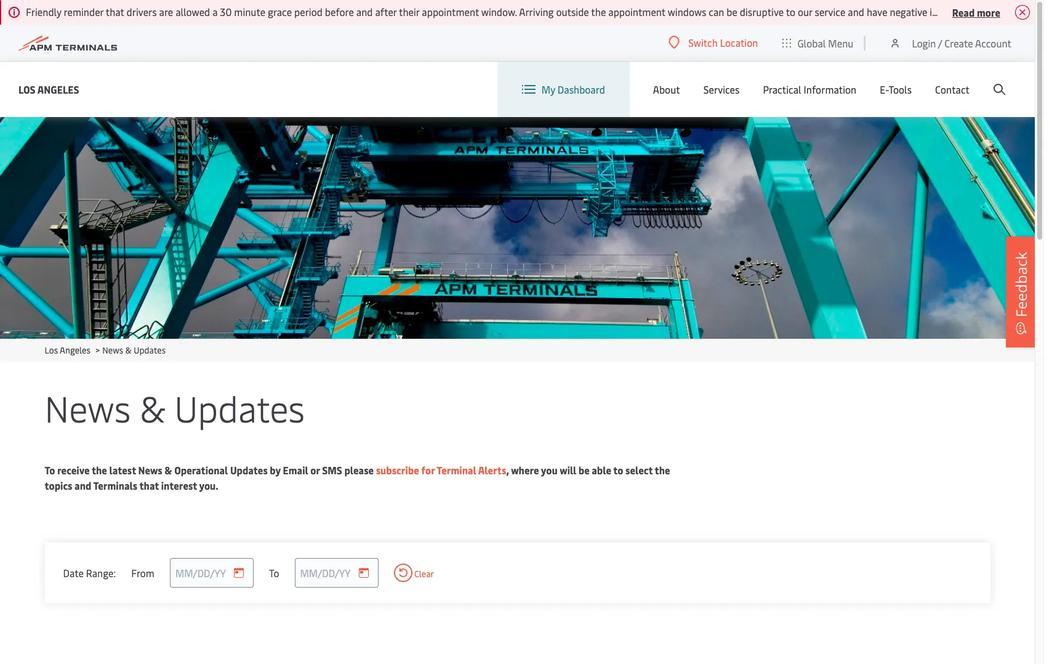 Task type: vqa. For each thing, say whether or not it's contained in the screenshot.
1st appointment from left
yes



Task type: locate. For each thing, give the bounding box(es) containing it.
0 vertical spatial news
[[102, 344, 123, 356]]

1 vertical spatial &
[[140, 383, 166, 432]]

angeles
[[37, 82, 79, 96], [60, 344, 90, 356]]

receive
[[57, 463, 90, 477]]

news right >
[[102, 344, 123, 356]]

0 vertical spatial los
[[18, 82, 36, 96]]

1 vertical spatial to
[[614, 463, 624, 477]]

be right can
[[727, 5, 738, 18]]

1 horizontal spatial be
[[727, 5, 738, 18]]

To text field
[[295, 558, 379, 588]]

contact button
[[936, 62, 970, 117]]

on
[[968, 5, 979, 18]]

terminal
[[437, 463, 477, 477]]

global
[[798, 36, 826, 50]]

close alert image
[[1016, 5, 1031, 20]]

los angeles link
[[18, 82, 79, 97], [45, 344, 90, 356]]

1 vertical spatial angeles
[[60, 344, 90, 356]]

menu
[[829, 36, 854, 50]]

my dashboard button
[[522, 62, 606, 117]]

1 horizontal spatial that
[[140, 479, 159, 492]]

1 horizontal spatial drivers
[[982, 5, 1012, 18]]

>
[[96, 344, 100, 356]]

or
[[311, 463, 320, 477]]

grace
[[268, 5, 292, 18]]

switch location button
[[669, 36, 759, 49]]

arriving
[[520, 5, 554, 18]]

to left the our
[[787, 5, 796, 18]]

you
[[541, 463, 558, 477]]

2 vertical spatial updates
[[230, 463, 268, 477]]

are
[[159, 5, 173, 18]]

able
[[592, 463, 612, 477]]

their
[[399, 5, 420, 18]]

1 horizontal spatial to
[[269, 566, 279, 579]]

0 horizontal spatial that
[[106, 5, 124, 18]]

to
[[45, 463, 55, 477], [269, 566, 279, 579]]

and left the after on the top of page
[[357, 5, 373, 18]]

1 vertical spatial los
[[45, 344, 58, 356]]

tools
[[889, 83, 912, 96]]

0 horizontal spatial be
[[579, 463, 590, 477]]

windows
[[668, 5, 707, 18]]

and
[[357, 5, 373, 18], [849, 5, 865, 18], [75, 479, 91, 492]]

2 appointment from the left
[[609, 5, 666, 18]]

news & updates
[[45, 383, 305, 432]]

topics
[[45, 479, 72, 492]]

1 drivers from the left
[[127, 5, 157, 18]]

practical information button
[[764, 62, 857, 117]]

the right outside on the right top of the page
[[592, 5, 606, 18]]

email
[[283, 463, 309, 477]]

from
[[131, 566, 155, 579]]

drivers
[[127, 5, 157, 18], [982, 5, 1012, 18]]

will
[[560, 463, 577, 477]]

los
[[18, 82, 36, 96], [45, 344, 58, 356]]

and left have
[[849, 5, 865, 18]]

drivers left are
[[127, 5, 157, 18]]

0 vertical spatial to
[[45, 463, 55, 477]]

0 horizontal spatial to
[[614, 463, 624, 477]]

1 horizontal spatial los
[[45, 344, 58, 356]]

friendly reminder that drivers are allowed a 30 minute grace period before and after their appointment window. arriving outside the appointment windows can be disruptive to our service and have negative impacts on drivers who arr
[[26, 5, 1045, 18]]

and inside , where you will be able to select the topics and terminals that interest you.
[[75, 479, 91, 492]]

&
[[125, 344, 132, 356], [140, 383, 166, 432], [165, 463, 172, 477]]

2 vertical spatial news
[[138, 463, 162, 477]]

be right the will
[[579, 463, 590, 477]]

0 vertical spatial angeles
[[37, 82, 79, 96]]

drivers right on
[[982, 5, 1012, 18]]

to right able
[[614, 463, 624, 477]]

date range:
[[63, 566, 116, 579]]

about button
[[654, 62, 681, 117]]

create
[[945, 36, 974, 50]]

the up terminals
[[92, 463, 107, 477]]

,
[[507, 463, 509, 477]]

feedback button
[[1007, 236, 1038, 347]]

operational
[[174, 463, 228, 477]]

2 horizontal spatial the
[[655, 463, 671, 477]]

los angeles > news & updates
[[45, 344, 166, 356]]

our
[[798, 5, 813, 18]]

global menu
[[798, 36, 854, 50]]

news down >
[[45, 383, 131, 432]]

0 horizontal spatial to
[[45, 463, 55, 477]]

0 horizontal spatial los
[[18, 82, 36, 96]]

arr
[[1035, 5, 1045, 18]]

appointment left windows
[[609, 5, 666, 18]]

subscribe for terminal alerts link
[[376, 463, 507, 477]]

that
[[106, 5, 124, 18], [140, 479, 159, 492]]

updates
[[134, 344, 166, 356], [175, 383, 305, 432], [230, 463, 268, 477]]

to
[[787, 5, 796, 18], [614, 463, 624, 477]]

1 horizontal spatial to
[[787, 5, 796, 18]]

feedback
[[1012, 252, 1032, 317]]

latest
[[109, 463, 136, 477]]

that left interest
[[140, 479, 159, 492]]

dashboard
[[558, 83, 606, 96]]

services button
[[704, 62, 740, 117]]

subscribe
[[376, 463, 419, 477]]

after
[[375, 5, 397, 18]]

0 horizontal spatial appointment
[[422, 5, 479, 18]]

1 vertical spatial to
[[269, 566, 279, 579]]

appointment right their
[[422, 5, 479, 18]]

1 horizontal spatial appointment
[[609, 5, 666, 18]]

news
[[102, 344, 123, 356], [45, 383, 131, 432], [138, 463, 162, 477]]

1 vertical spatial that
[[140, 479, 159, 492]]

that right the reminder
[[106, 5, 124, 18]]

0 horizontal spatial and
[[75, 479, 91, 492]]

the right select
[[655, 463, 671, 477]]

and down receive
[[75, 479, 91, 492]]

/
[[939, 36, 943, 50]]

news right latest
[[138, 463, 162, 477]]

1 vertical spatial be
[[579, 463, 590, 477]]

0 horizontal spatial drivers
[[127, 5, 157, 18]]



Task type: describe. For each thing, give the bounding box(es) containing it.
services
[[704, 83, 740, 96]]

select
[[626, 463, 653, 477]]

angeles for los angeles > news & updates
[[60, 344, 90, 356]]

alerts
[[479, 463, 507, 477]]

1 vertical spatial news
[[45, 383, 131, 432]]

impacts
[[931, 5, 966, 18]]

practical
[[764, 83, 802, 96]]

From text field
[[170, 558, 254, 588]]

interest
[[161, 479, 197, 492]]

to for to
[[269, 566, 279, 579]]

0 vertical spatial be
[[727, 5, 738, 18]]

reminder
[[64, 5, 104, 18]]

who
[[1014, 5, 1033, 18]]

los angeles
[[18, 82, 79, 96]]

to receive the latest news & operational updates by email or sms please subscribe for terminal alerts
[[45, 463, 507, 477]]

for
[[422, 463, 435, 477]]

1 vertical spatial los angeles link
[[45, 344, 90, 356]]

1 horizontal spatial and
[[357, 5, 373, 18]]

clear
[[412, 568, 434, 580]]

window.
[[482, 5, 517, 18]]

e-tools
[[881, 83, 912, 96]]

read
[[953, 5, 975, 19]]

before
[[325, 5, 354, 18]]

read more
[[953, 5, 1001, 19]]

terminals
[[93, 479, 138, 492]]

my dashboard
[[542, 83, 606, 96]]

0 vertical spatial updates
[[134, 344, 166, 356]]

period
[[295, 5, 323, 18]]

1 appointment from the left
[[422, 5, 479, 18]]

can
[[709, 5, 725, 18]]

service
[[815, 5, 846, 18]]

2 vertical spatial &
[[165, 463, 172, 477]]

location
[[721, 36, 759, 49]]

allowed
[[176, 5, 210, 18]]

contact
[[936, 83, 970, 96]]

the inside , where you will be able to select the topics and terminals that interest you.
[[655, 463, 671, 477]]

login / create account link
[[890, 25, 1012, 61]]

login
[[913, 36, 937, 50]]

by
[[270, 463, 281, 477]]

0 vertical spatial that
[[106, 5, 124, 18]]

read more button
[[953, 4, 1001, 20]]

to for to receive the latest news & operational updates by email or sms please subscribe for terminal alerts
[[45, 463, 55, 477]]

sms
[[322, 463, 342, 477]]

disruptive
[[740, 5, 784, 18]]

clear button
[[394, 564, 434, 582]]

please
[[345, 463, 374, 477]]

negative
[[891, 5, 928, 18]]

0 horizontal spatial the
[[92, 463, 107, 477]]

minute
[[234, 5, 266, 18]]

account
[[976, 36, 1012, 50]]

a
[[213, 5, 218, 18]]

1 horizontal spatial the
[[592, 5, 606, 18]]

about
[[654, 83, 681, 96]]

global menu button
[[771, 24, 866, 61]]

article listing 2 image
[[0, 117, 1036, 339]]

my
[[542, 83, 556, 96]]

, where you will be able to select the topics and terminals that interest you.
[[45, 463, 671, 492]]

2 horizontal spatial and
[[849, 5, 865, 18]]

30
[[220, 5, 232, 18]]

los for los angeles
[[18, 82, 36, 96]]

0 vertical spatial &
[[125, 344, 132, 356]]

switch
[[689, 36, 718, 49]]

where
[[511, 463, 539, 477]]

date
[[63, 566, 84, 579]]

range:
[[86, 566, 116, 579]]

0 vertical spatial to
[[787, 5, 796, 18]]

to inside , where you will be able to select the topics and terminals that interest you.
[[614, 463, 624, 477]]

friendly
[[26, 5, 61, 18]]

switch location
[[689, 36, 759, 49]]

0 vertical spatial los angeles link
[[18, 82, 79, 97]]

have
[[867, 5, 888, 18]]

angeles for los angeles
[[37, 82, 79, 96]]

los for los angeles > news & updates
[[45, 344, 58, 356]]

e-
[[881, 83, 889, 96]]

2 drivers from the left
[[982, 5, 1012, 18]]

more
[[978, 5, 1001, 19]]

practical information
[[764, 83, 857, 96]]

1 vertical spatial updates
[[175, 383, 305, 432]]

you.
[[199, 479, 219, 492]]

outside
[[557, 5, 589, 18]]

information
[[804, 83, 857, 96]]

login / create account
[[913, 36, 1012, 50]]

be inside , where you will be able to select the topics and terminals that interest you.
[[579, 463, 590, 477]]

e-tools button
[[881, 62, 912, 117]]

that inside , where you will be able to select the topics and terminals that interest you.
[[140, 479, 159, 492]]



